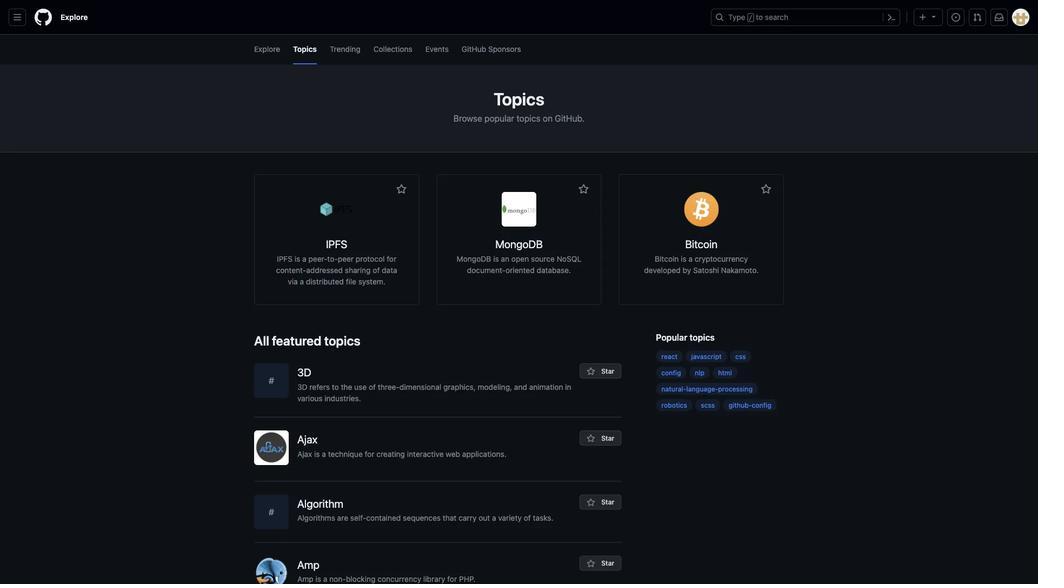 Task type: describe. For each thing, give the bounding box(es) containing it.
various
[[297, 394, 323, 403]]

star button for 3d
[[580, 363, 622, 379]]

sequences
[[403, 513, 441, 522]]

browse
[[454, 113, 482, 124]]

natural-language-processing
[[662, 385, 753, 393]]

# for 3d
[[269, 376, 274, 386]]

is for ipfs
[[295, 254, 300, 263]]

robotics link
[[656, 399, 693, 411]]

css
[[736, 353, 746, 360]]

trending
[[330, 44, 361, 53]]

star image for 3d
[[587, 367, 595, 376]]

peer
[[338, 254, 354, 263]]

an
[[501, 254, 510, 263]]

is inside ajax ajax is a technique for creating interactive web applications.
[[314, 449, 320, 458]]

to-
[[327, 254, 338, 263]]

technique
[[328, 449, 363, 458]]

javascript link
[[686, 350, 727, 362]]

git pull request image
[[973, 13, 982, 22]]

amp amp is a non-blocking concurrency library for php.
[[297, 558, 476, 584]]

sharing
[[345, 266, 371, 274]]

satoshi
[[693, 266, 719, 274]]

mongodb mongodb is an open source nosql document-oriented database.
[[457, 238, 582, 274]]

are
[[337, 513, 348, 522]]

# for algorithm
[[269, 507, 274, 517]]

type
[[728, 13, 746, 22]]

star for 3d
[[600, 367, 615, 375]]

html
[[718, 369, 732, 376]]

database.
[[537, 266, 571, 274]]

data
[[382, 266, 397, 274]]

variety
[[498, 513, 522, 522]]

is for bitcoin
[[681, 254, 687, 263]]

0 horizontal spatial topics
[[324, 333, 361, 348]]

language-
[[687, 385, 718, 393]]

natural-language-processing link
[[656, 383, 758, 395]]

1 vertical spatial explore link
[[254, 35, 280, 64]]

creating
[[377, 449, 405, 458]]

triangle down image
[[930, 12, 938, 21]]

self-
[[350, 513, 366, 522]]

0 vertical spatial explore
[[61, 13, 88, 22]]

dimensional
[[400, 382, 441, 391]]

github
[[462, 44, 486, 53]]

topics browse popular topics on github.
[[454, 89, 585, 124]]

topics for topics browse popular topics on github.
[[494, 89, 545, 109]]

content-
[[276, 266, 306, 274]]

notifications image
[[995, 13, 1004, 22]]

carry
[[459, 513, 477, 522]]

system.
[[358, 277, 386, 286]]

ajax ajax is a technique for creating interactive web applications.
[[297, 433, 507, 458]]

and
[[514, 382, 527, 391]]

star button for algorithm
[[580, 495, 622, 510]]

nosql
[[557, 254, 582, 263]]

github-config
[[729, 401, 772, 409]]

star image for algorithm
[[587, 498, 595, 507]]

peer-
[[309, 254, 327, 263]]

contained
[[366, 513, 401, 522]]

tasks.
[[533, 513, 554, 522]]

popular
[[485, 113, 514, 124]]

github.
[[555, 113, 585, 124]]

github-config link
[[723, 399, 777, 411]]

php.
[[459, 575, 476, 584]]

source
[[531, 254, 555, 263]]

issue opened image
[[952, 13, 960, 22]]

0 horizontal spatial mongodb
[[457, 254, 491, 263]]

a inside algorithm algorithms are self-contained sequences that carry out a variety of tasks.
[[492, 513, 496, 522]]

is inside amp amp is a non-blocking concurrency library for php.
[[316, 575, 321, 584]]

popular
[[656, 332, 688, 343]]

web
[[446, 449, 460, 458]]

a for ipfs
[[302, 254, 306, 263]]

library
[[423, 575, 445, 584]]

applications.
[[462, 449, 507, 458]]

oriented
[[506, 266, 535, 274]]

events
[[425, 44, 449, 53]]

is for mongodb
[[493, 254, 499, 263]]

nlp link
[[690, 367, 710, 379]]

industries.
[[325, 394, 361, 403]]

mongodb image
[[502, 192, 536, 227]]

2 horizontal spatial topics
[[690, 332, 715, 343]]

use
[[354, 382, 367, 391]]

2 3d from the top
[[297, 382, 308, 391]]

topics inside the topics browse popular topics on github.
[[517, 113, 541, 124]]

algorithm
[[297, 497, 343, 510]]

collections
[[374, 44, 412, 53]]

all
[[254, 333, 269, 348]]

a for ajax
[[322, 449, 326, 458]]

star button for amp
[[580, 556, 622, 571]]

processing
[[718, 385, 753, 393]]

0 vertical spatial mongodb
[[495, 238, 543, 250]]

scss
[[701, 401, 715, 409]]

the
[[341, 382, 352, 391]]

1 3d from the top
[[297, 366, 311, 379]]

command palette image
[[887, 13, 896, 22]]

config link
[[656, 367, 687, 379]]

blocking
[[346, 575, 376, 584]]

to inside "3d 3d refers to the use of three-dimensional graphics, modeling, and animation in various industries."
[[332, 382, 339, 391]]

trending link
[[330, 35, 361, 64]]

star image for amp
[[587, 559, 595, 568]]

star image for ajax
[[587, 434, 595, 443]]

interactive
[[407, 449, 444, 458]]

1 amp from the top
[[297, 558, 320, 571]]

plus image
[[919, 13, 927, 22]]

non-
[[329, 575, 346, 584]]

animation
[[529, 382, 563, 391]]

homepage image
[[35, 9, 52, 26]]

react link
[[656, 350, 683, 362]]

scss link
[[696, 399, 721, 411]]

topics for topics
[[293, 44, 317, 53]]

github sponsors
[[462, 44, 521, 53]]

github-
[[729, 401, 752, 409]]

a right via
[[300, 277, 304, 286]]

cryptocurrency
[[695, 254, 748, 263]]



Task type: locate. For each thing, give the bounding box(es) containing it.
via
[[288, 277, 298, 286]]

amphp image
[[254, 556, 289, 584]]

config
[[662, 369, 681, 376], [752, 401, 772, 409]]

refers
[[310, 382, 330, 391]]

2 ajax from the top
[[297, 449, 312, 458]]

star button for ajax
[[580, 430, 622, 446]]

1 star button from the top
[[580, 363, 622, 379]]

amp
[[297, 558, 320, 571], [297, 575, 314, 584]]

for up the data
[[387, 254, 397, 263]]

mongodb up document- at the left top of the page
[[457, 254, 491, 263]]

2 # link from the top
[[254, 495, 297, 529]]

0 vertical spatial of
[[373, 266, 380, 274]]

distributed
[[306, 277, 344, 286]]

1 vertical spatial # link
[[254, 495, 297, 529]]

# link for algorithm
[[254, 495, 297, 529]]

1 vertical spatial of
[[369, 382, 376, 391]]

is up content- at left top
[[295, 254, 300, 263]]

javascript
[[691, 353, 722, 360]]

css link
[[730, 350, 752, 362]]

topics left trending
[[293, 44, 317, 53]]

bitcoin image
[[684, 192, 719, 227]]

bitcoin bitcoin is a cryptocurrency developed by satoshi nakamoto.
[[644, 238, 759, 274]]

a left peer- at the left of the page
[[302, 254, 306, 263]]

1 vertical spatial bitcoin
[[655, 254, 679, 263]]

config down processing
[[752, 401, 772, 409]]

3 star button from the top
[[580, 495, 622, 510]]

2 vertical spatial for
[[447, 575, 457, 584]]

1 vertical spatial star image
[[587, 498, 595, 507]]

file
[[346, 277, 356, 286]]

1 vertical spatial ipfs
[[277, 254, 293, 263]]

2 star button from the top
[[580, 430, 622, 446]]

is inside ipfs ipfs is a peer-to-peer protocol for content-addressed sharing of data via a distributed file system.
[[295, 254, 300, 263]]

explore link right homepage icon
[[56, 9, 92, 26]]

natural-
[[662, 385, 687, 393]]

algorithm algorithms are self-contained sequences that carry out a variety of tasks.
[[297, 497, 554, 522]]

topics link
[[293, 35, 317, 64]]

0 vertical spatial amp
[[297, 558, 320, 571]]

by
[[683, 266, 691, 274]]

document-
[[467, 266, 506, 274]]

of inside algorithm algorithms are self-contained sequences that carry out a variety of tasks.
[[524, 513, 531, 522]]

star
[[600, 367, 615, 375], [600, 434, 615, 442], [600, 498, 615, 506], [600, 559, 615, 567]]

1 star image from the top
[[587, 367, 595, 376]]

explore right homepage icon
[[61, 13, 88, 22]]

is inside bitcoin bitcoin is a cryptocurrency developed by satoshi nakamoto.
[[681, 254, 687, 263]]

1 horizontal spatial for
[[387, 254, 397, 263]]

1 vertical spatial to
[[332, 382, 339, 391]]

three-
[[378, 382, 400, 391]]

topics up popular
[[494, 89, 545, 109]]

topics
[[517, 113, 541, 124], [690, 332, 715, 343], [324, 333, 361, 348]]

2 star from the top
[[600, 434, 615, 442]]

for inside ipfs ipfs is a peer-to-peer protocol for content-addressed sharing of data via a distributed file system.
[[387, 254, 397, 263]]

sponsors
[[488, 44, 521, 53]]

3 star from the top
[[600, 498, 615, 506]]

is left non-
[[316, 575, 321, 584]]

1 horizontal spatial explore link
[[254, 35, 280, 64]]

algorithms
[[297, 513, 335, 522]]

4 star button from the top
[[580, 556, 622, 571]]

a inside bitcoin bitcoin is a cryptocurrency developed by satoshi nakamoto.
[[689, 254, 693, 263]]

0 horizontal spatial ipfs
[[277, 254, 293, 263]]

featured
[[272, 333, 322, 348]]

ipfs up content- at left top
[[277, 254, 293, 263]]

out
[[479, 513, 490, 522]]

ipfs ipfs is a peer-to-peer protocol for content-addressed sharing of data via a distributed file system.
[[276, 238, 397, 286]]

of
[[373, 266, 380, 274], [369, 382, 376, 391], [524, 513, 531, 522]]

for inside amp amp is a non-blocking concurrency library for php.
[[447, 575, 457, 584]]

collections link
[[374, 35, 412, 64]]

protocol
[[356, 254, 385, 263]]

is up by
[[681, 254, 687, 263]]

0 vertical spatial to
[[756, 13, 763, 22]]

1 vertical spatial #
[[269, 507, 274, 517]]

for for amp
[[447, 575, 457, 584]]

1 vertical spatial for
[[365, 449, 375, 458]]

3d up the refers
[[297, 366, 311, 379]]

a for amp
[[323, 575, 327, 584]]

1 # link from the top
[[254, 363, 297, 404]]

on
[[543, 113, 553, 124]]

for left creating
[[365, 449, 375, 458]]

a right out
[[492, 513, 496, 522]]

1 horizontal spatial mongodb
[[495, 238, 543, 250]]

1 # from the top
[[269, 376, 274, 386]]

star mongodb image
[[578, 184, 589, 195]]

for for ipfs
[[387, 254, 397, 263]]

0 horizontal spatial bitcoin
[[655, 254, 679, 263]]

0 vertical spatial config
[[662, 369, 681, 376]]

is left an
[[493, 254, 499, 263]]

nakamoto.
[[721, 266, 759, 274]]

topics up javascript
[[690, 332, 715, 343]]

popular topics
[[656, 332, 715, 343]]

1 horizontal spatial bitcoin
[[685, 238, 718, 250]]

star image
[[587, 434, 595, 443], [587, 559, 595, 568]]

4 star from the top
[[600, 559, 615, 567]]

for inside ajax ajax is a technique for creating interactive web applications.
[[365, 449, 375, 458]]

addressed
[[306, 266, 343, 274]]

0 horizontal spatial explore
[[61, 13, 88, 22]]

0 vertical spatial ajax
[[297, 433, 318, 446]]

to left the
[[332, 382, 339, 391]]

bitcoin
[[685, 238, 718, 250], [655, 254, 679, 263]]

# link for 3d
[[254, 363, 297, 404]]

ipfs up to-
[[326, 238, 347, 250]]

2 star image from the top
[[587, 559, 595, 568]]

1 vertical spatial explore
[[254, 44, 280, 53]]

0 vertical spatial topics
[[293, 44, 317, 53]]

topics left on
[[517, 113, 541, 124]]

3d
[[297, 366, 311, 379], [297, 382, 308, 391]]

1 horizontal spatial config
[[752, 401, 772, 409]]

0 vertical spatial # link
[[254, 363, 297, 404]]

of left tasks.
[[524, 513, 531, 522]]

amp right amphp "image"
[[297, 558, 320, 571]]

of right use
[[369, 382, 376, 391]]

of inside "3d 3d refers to the use of three-dimensional graphics, modeling, and animation in various industries."
[[369, 382, 376, 391]]

1 vertical spatial topics
[[494, 89, 545, 109]]

0 vertical spatial for
[[387, 254, 397, 263]]

1 star from the top
[[600, 367, 615, 375]]

star button
[[580, 363, 622, 379], [580, 430, 622, 446], [580, 495, 622, 510], [580, 556, 622, 571]]

0 vertical spatial star image
[[587, 367, 595, 376]]

1 vertical spatial 3d
[[297, 382, 308, 391]]

topics inside the topics browse popular topics on github.
[[494, 89, 545, 109]]

1 vertical spatial star image
[[587, 559, 595, 568]]

all featured topics
[[254, 333, 361, 348]]

0 vertical spatial explore link
[[56, 9, 92, 26]]

0 vertical spatial star image
[[587, 434, 595, 443]]

star for ajax
[[600, 434, 615, 442]]

for
[[387, 254, 397, 263], [365, 449, 375, 458], [447, 575, 457, 584]]

0 horizontal spatial topics
[[293, 44, 317, 53]]

2 amp from the top
[[297, 575, 314, 584]]

/
[[749, 14, 753, 22]]

events link
[[425, 35, 449, 64]]

2 horizontal spatial for
[[447, 575, 457, 584]]

of inside ipfs ipfs is a peer-to-peer protocol for content-addressed sharing of data via a distributed file system.
[[373, 266, 380, 274]]

a left technique
[[322, 449, 326, 458]]

2 # from the top
[[269, 507, 274, 517]]

ajax
[[297, 433, 318, 446], [297, 449, 312, 458]]

concurrency
[[378, 575, 421, 584]]

star for algorithm
[[600, 498, 615, 506]]

0 horizontal spatial explore link
[[56, 9, 92, 26]]

1 horizontal spatial topics
[[517, 113, 541, 124]]

a inside amp amp is a non-blocking concurrency library for php.
[[323, 575, 327, 584]]

a for bitcoin
[[689, 254, 693, 263]]

for left php.
[[447, 575, 457, 584]]

1 vertical spatial amp
[[297, 575, 314, 584]]

open
[[512, 254, 529, 263]]

# down all
[[269, 376, 274, 386]]

explore link left topics link
[[254, 35, 280, 64]]

developed
[[644, 266, 681, 274]]

in
[[565, 382, 571, 391]]

robotics
[[662, 401, 687, 409]]

nlp
[[695, 369, 705, 376]]

mongodb up open at the top
[[495, 238, 543, 250]]

type / to search
[[728, 13, 789, 22]]

3d 3d refers to the use of three-dimensional graphics, modeling, and animation in various industries.
[[297, 366, 571, 403]]

search
[[765, 13, 789, 22]]

a up by
[[689, 254, 693, 263]]

to right /
[[756, 13, 763, 22]]

topics right featured
[[324, 333, 361, 348]]

explore link
[[56, 9, 92, 26], [254, 35, 280, 64]]

ipfs image
[[319, 192, 354, 227]]

github sponsors link
[[462, 35, 521, 64]]

0 horizontal spatial config
[[662, 369, 681, 376]]

1 horizontal spatial ipfs
[[326, 238, 347, 250]]

is inside mongodb mongodb is an open source nosql document-oriented database.
[[493, 254, 499, 263]]

a inside ajax ajax is a technique for creating interactive web applications.
[[322, 449, 326, 458]]

0 vertical spatial #
[[269, 376, 274, 386]]

bitcoin up developed
[[655, 254, 679, 263]]

1 vertical spatial config
[[752, 401, 772, 409]]

2 star image from the top
[[587, 498, 595, 507]]

amp left non-
[[297, 575, 314, 584]]

1 vertical spatial ajax
[[297, 449, 312, 458]]

star bitcoin image
[[761, 184, 772, 195]]

1 horizontal spatial topics
[[494, 89, 545, 109]]

explore
[[61, 13, 88, 22], [254, 44, 280, 53]]

#
[[269, 376, 274, 386], [269, 507, 274, 517]]

config down react link
[[662, 369, 681, 376]]

ajax image
[[254, 430, 289, 465]]

1 horizontal spatial explore
[[254, 44, 280, 53]]

1 star image from the top
[[587, 434, 595, 443]]

1 vertical spatial mongodb
[[457, 254, 491, 263]]

2 vertical spatial of
[[524, 513, 531, 522]]

0 vertical spatial bitcoin
[[685, 238, 718, 250]]

a left non-
[[323, 575, 327, 584]]

3d up various at bottom
[[297, 382, 308, 391]]

star ipfs image
[[396, 184, 407, 195]]

a
[[302, 254, 306, 263], [689, 254, 693, 263], [300, 277, 304, 286], [322, 449, 326, 458], [492, 513, 496, 522], [323, 575, 327, 584]]

0 horizontal spatial to
[[332, 382, 339, 391]]

# left algorithms
[[269, 507, 274, 517]]

graphics,
[[443, 382, 476, 391]]

bitcoin up cryptocurrency
[[685, 238, 718, 250]]

0 vertical spatial 3d
[[297, 366, 311, 379]]

of up system.
[[373, 266, 380, 274]]

that
[[443, 513, 457, 522]]

1 ajax from the top
[[297, 433, 318, 446]]

is left technique
[[314, 449, 320, 458]]

# link
[[254, 363, 297, 404], [254, 495, 297, 529]]

0 vertical spatial ipfs
[[326, 238, 347, 250]]

explore left topics link
[[254, 44, 280, 53]]

to
[[756, 13, 763, 22], [332, 382, 339, 391]]

star image
[[587, 367, 595, 376], [587, 498, 595, 507]]

1 horizontal spatial to
[[756, 13, 763, 22]]

modeling,
[[478, 382, 512, 391]]

0 horizontal spatial for
[[365, 449, 375, 458]]

html link
[[713, 367, 738, 379]]

star for amp
[[600, 559, 615, 567]]



Task type: vqa. For each thing, say whether or not it's contained in the screenshot.


